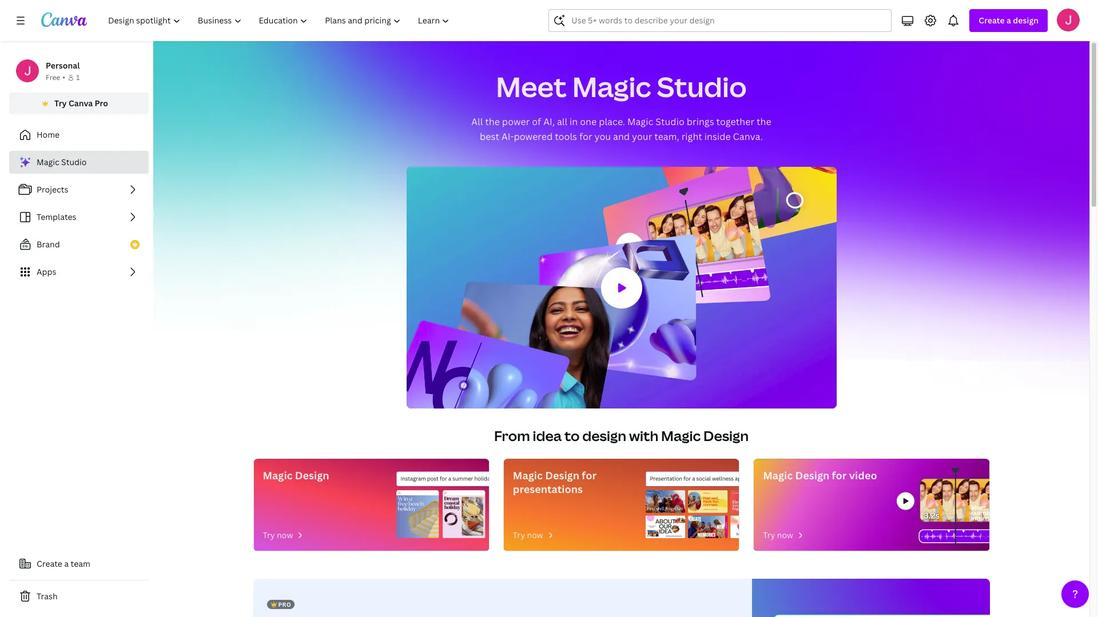Task type: vqa. For each thing, say whether or not it's contained in the screenshot.
Main menu bar
no



Task type: locate. For each thing, give the bounding box(es) containing it.
brand
[[37, 239, 60, 250]]

apps
[[37, 267, 56, 277]]

home link
[[9, 124, 149, 146]]

1 try now from the left
[[263, 530, 293, 541]]

now
[[277, 530, 293, 541], [527, 530, 543, 541], [777, 530, 793, 541]]

for left video
[[832, 469, 847, 483]]

studio up team,
[[656, 116, 684, 128]]

try now for magic design for presentations
[[513, 530, 543, 541]]

try inside button
[[54, 98, 67, 109]]

design
[[704, 427, 749, 446], [295, 469, 329, 483], [545, 469, 579, 483], [795, 469, 830, 483]]

design left the james peterson icon
[[1013, 15, 1039, 26]]

the
[[485, 116, 500, 128], [757, 116, 771, 128]]

free
[[46, 73, 60, 82]]

with
[[629, 427, 658, 446]]

create
[[979, 15, 1005, 26], [37, 559, 62, 570]]

personal
[[46, 60, 80, 71]]

try now
[[263, 530, 293, 541], [513, 530, 543, 541], [763, 530, 793, 541]]

team,
[[654, 130, 679, 143]]

the up canva.
[[757, 116, 771, 128]]

trash
[[37, 591, 58, 602]]

1 vertical spatial a
[[64, 559, 69, 570]]

trash link
[[9, 586, 149, 609]]

try for magic design
[[263, 530, 275, 541]]

one
[[580, 116, 597, 128]]

0 horizontal spatial try now
[[263, 530, 293, 541]]

0 vertical spatial design
[[1013, 15, 1039, 26]]

video
[[849, 469, 877, 483]]

ai-
[[502, 130, 514, 143]]

of
[[532, 116, 541, 128]]

your
[[632, 130, 652, 143]]

brings
[[687, 116, 714, 128]]

magic inside magic studio link
[[37, 157, 59, 168]]

ai,
[[543, 116, 555, 128]]

studio down home link
[[61, 157, 87, 168]]

james peterson image
[[1057, 9, 1080, 31]]

magic studio
[[37, 157, 87, 168]]

create inside 'dropdown button'
[[979, 15, 1005, 26]]

Search search field
[[572, 10, 869, 31]]

inside
[[704, 130, 731, 143]]

create for create a team
[[37, 559, 62, 570]]

team
[[71, 559, 90, 570]]

1 horizontal spatial a
[[1007, 15, 1011, 26]]

1
[[76, 73, 80, 82]]

pro
[[95, 98, 108, 109]]

1 horizontal spatial create
[[979, 15, 1005, 26]]

magic
[[572, 68, 651, 105], [627, 116, 653, 128], [37, 157, 59, 168], [661, 427, 701, 446], [263, 469, 293, 483], [513, 469, 543, 483], [763, 469, 793, 483]]

1 vertical spatial studio
[[656, 116, 684, 128]]

0 horizontal spatial the
[[485, 116, 500, 128]]

idea
[[533, 427, 562, 446]]

design for magic design
[[295, 469, 329, 483]]

2 horizontal spatial now
[[777, 530, 793, 541]]

for down one
[[579, 130, 592, 143]]

place.
[[599, 116, 625, 128]]

for down from idea to design with magic design
[[582, 469, 597, 483]]

1 horizontal spatial try now
[[513, 530, 543, 541]]

None search field
[[549, 9, 892, 32]]

right
[[682, 130, 702, 143]]

magic design for presentations
[[513, 469, 597, 496]]

magic studio link
[[9, 151, 149, 174]]

0 horizontal spatial a
[[64, 559, 69, 570]]

canva
[[69, 98, 93, 109]]

design
[[1013, 15, 1039, 26], [582, 427, 626, 446]]

1 horizontal spatial the
[[757, 116, 771, 128]]

for inside the all the power of ai, all in one place. magic studio brings together the best ai-powered tools for you and your team, right inside canva.
[[579, 130, 592, 143]]

power
[[502, 116, 530, 128]]

for inside magic design for presentations
[[582, 469, 597, 483]]

for for magic design for video
[[832, 469, 847, 483]]

try for magic design for presentations
[[513, 530, 525, 541]]

magic inside magic design for presentations
[[513, 469, 543, 483]]

list
[[9, 151, 149, 284]]

0 vertical spatial a
[[1007, 15, 1011, 26]]

3 try now from the left
[[763, 530, 793, 541]]

a inside 'dropdown button'
[[1007, 15, 1011, 26]]

projects link
[[9, 178, 149, 201]]

best
[[480, 130, 499, 143]]

0 horizontal spatial create
[[37, 559, 62, 570]]

1 now from the left
[[277, 530, 293, 541]]

free •
[[46, 73, 65, 82]]

try
[[54, 98, 67, 109], [263, 530, 275, 541], [513, 530, 525, 541], [763, 530, 775, 541]]

all the power of ai, all in one place. magic studio brings together the best ai-powered tools for you and your team, right inside canva.
[[471, 116, 771, 143]]

1 the from the left
[[485, 116, 500, 128]]

create for create a design
[[979, 15, 1005, 26]]

create a team
[[37, 559, 90, 570]]

a inside button
[[64, 559, 69, 570]]

create inside button
[[37, 559, 62, 570]]

studio up 'brings' on the top right
[[657, 68, 747, 105]]

powered
[[514, 130, 553, 143]]

1 horizontal spatial design
[[1013, 15, 1039, 26]]

0 vertical spatial create
[[979, 15, 1005, 26]]

the up the "best"
[[485, 116, 500, 128]]

1 vertical spatial create
[[37, 559, 62, 570]]

1 horizontal spatial now
[[527, 530, 543, 541]]

create a design
[[979, 15, 1039, 26]]

design inside magic design for presentations
[[545, 469, 579, 483]]

in
[[570, 116, 578, 128]]

a
[[1007, 15, 1011, 26], [64, 559, 69, 570]]

design right to
[[582, 427, 626, 446]]

0 horizontal spatial design
[[582, 427, 626, 446]]

studio
[[657, 68, 747, 105], [656, 116, 684, 128], [61, 157, 87, 168]]

•
[[62, 73, 65, 82]]

top level navigation element
[[101, 9, 460, 32]]

0 horizontal spatial now
[[277, 530, 293, 541]]

for
[[579, 130, 592, 143], [582, 469, 597, 483], [832, 469, 847, 483]]

try now for magic design for video
[[763, 530, 793, 541]]

2 now from the left
[[527, 530, 543, 541]]

2 horizontal spatial try now
[[763, 530, 793, 541]]

3 now from the left
[[777, 530, 793, 541]]

create a team button
[[9, 553, 149, 576]]

2 try now from the left
[[513, 530, 543, 541]]



Task type: describe. For each thing, give the bounding box(es) containing it.
from idea to design with magic design
[[494, 427, 749, 446]]

magic inside the all the power of ai, all in one place. magic studio brings together the best ai-powered tools for you and your team, right inside canva.
[[627, 116, 653, 128]]

try canva pro
[[54, 98, 108, 109]]

studio inside the all the power of ai, all in one place. magic studio brings together the best ai-powered tools for you and your team, right inside canva.
[[656, 116, 684, 128]]

canva.
[[733, 130, 763, 143]]

meet
[[496, 68, 567, 105]]

1 vertical spatial design
[[582, 427, 626, 446]]

design for magic design for presentations
[[545, 469, 579, 483]]

templates link
[[9, 206, 149, 229]]

now for magic design for presentations
[[527, 530, 543, 541]]

list containing magic studio
[[9, 151, 149, 284]]

for for magic design for presentations
[[582, 469, 597, 483]]

now for magic design
[[277, 530, 293, 541]]

try canva pro button
[[9, 93, 149, 114]]

magic design
[[263, 469, 329, 483]]

try for magic design for video
[[763, 530, 775, 541]]

create a design button
[[970, 9, 1048, 32]]

pro
[[278, 601, 291, 609]]

now for magic design for video
[[777, 530, 793, 541]]

try now for magic design
[[263, 530, 293, 541]]

apps link
[[9, 261, 149, 284]]

design inside 'dropdown button'
[[1013, 15, 1039, 26]]

brand link
[[9, 233, 149, 256]]

you
[[594, 130, 611, 143]]

to
[[565, 427, 580, 446]]

projects
[[37, 184, 68, 195]]

a for team
[[64, 559, 69, 570]]

0 vertical spatial studio
[[657, 68, 747, 105]]

a for design
[[1007, 15, 1011, 26]]

design for magic design for video
[[795, 469, 830, 483]]

tools
[[555, 130, 577, 143]]

2 vertical spatial studio
[[61, 157, 87, 168]]

all
[[471, 116, 483, 128]]

home
[[37, 129, 60, 140]]

templates
[[37, 212, 76, 222]]

presentations
[[513, 483, 583, 496]]

meet magic studio
[[496, 68, 747, 105]]

all
[[557, 116, 567, 128]]

from
[[494, 427, 530, 446]]

2 the from the left
[[757, 116, 771, 128]]

together
[[716, 116, 754, 128]]

and
[[613, 130, 630, 143]]

magic design for video
[[763, 469, 877, 483]]



